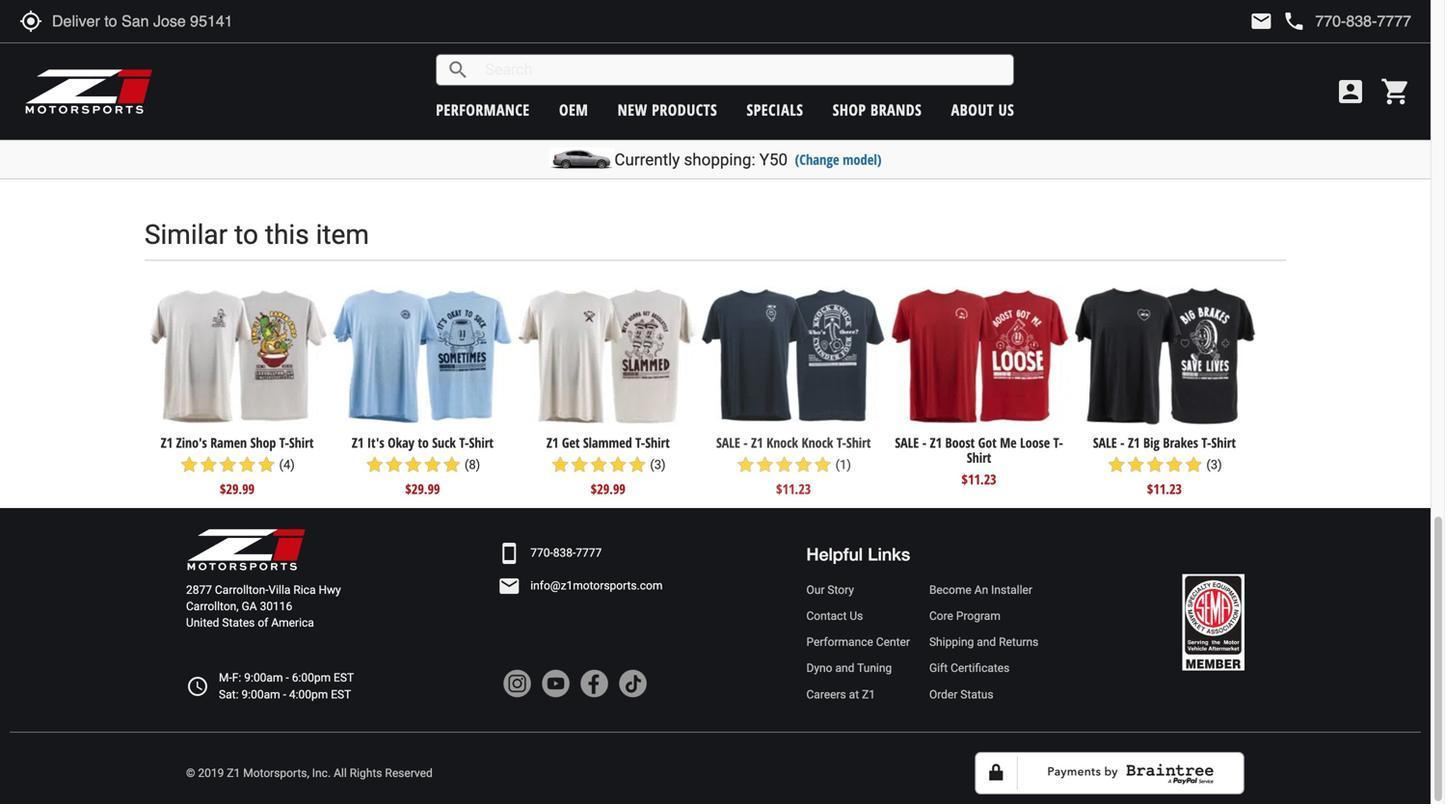 Task type: vqa. For each thing, say whether or not it's contained in the screenshot.
End in NISMO Forged Open End Lug Nut Set - M12x1.25 star star star star star (17) $91.91
no



Task type: locate. For each thing, give the bounding box(es) containing it.
2 (3) from the left
[[1207, 457, 1223, 472]]

us for contact us
[[850, 609, 863, 623]]

to left this on the left of page
[[234, 219, 258, 251]]

est
[[334, 671, 354, 685], [331, 688, 351, 701]]

shipping and returns
[[930, 636, 1039, 649]]

performance
[[807, 636, 874, 649]]

est right 4:00pm at the bottom left of page
[[331, 688, 351, 701]]

t- inside "sale - z1 boost got me loose t- shirt $11.23"
[[1054, 433, 1063, 452]]

got
[[979, 433, 997, 452]]

oem link
[[559, 99, 589, 120]]

shirt inside z1 zino's ramen shop t-shirt star star star star star (4) $29.99
[[289, 433, 314, 452]]

(32)
[[647, 105, 669, 120]]

shopping:
[[684, 150, 756, 169]]

brands
[[871, 99, 922, 120]]

contact us
[[807, 609, 863, 623]]

performance center link
[[807, 634, 910, 651]]

about us
[[951, 99, 1015, 120]]

sale
[[150, 81, 174, 99], [902, 81, 926, 99], [716, 433, 740, 452], [895, 433, 919, 452], [1093, 433, 1117, 452]]

(3)
[[650, 457, 666, 472], [1207, 457, 1223, 472]]

star
[[547, 103, 566, 122], [566, 103, 586, 122], [586, 103, 605, 122], [605, 103, 624, 122], [624, 103, 644, 122], [736, 103, 756, 122], [756, 103, 775, 122], [775, 103, 794, 122], [794, 103, 813, 122], [813, 103, 833, 122], [922, 103, 941, 122], [941, 103, 960, 122], [960, 103, 980, 122], [980, 103, 999, 122], [999, 103, 1018, 122], [423, 118, 442, 137], [442, 118, 462, 137], [180, 455, 199, 474], [199, 455, 218, 474], [218, 455, 238, 474], [238, 455, 257, 474], [257, 455, 276, 474], [365, 455, 384, 474], [384, 455, 404, 474], [404, 455, 423, 474], [423, 455, 442, 474], [442, 455, 462, 474], [551, 455, 570, 474], [570, 455, 589, 474], [589, 455, 609, 474], [609, 455, 628, 474], [628, 455, 647, 474], [736, 455, 756, 474], [756, 455, 775, 474], [775, 455, 794, 474], [794, 455, 813, 474], [813, 455, 833, 474], [1107, 455, 1127, 474], [1127, 455, 1146, 474], [1146, 455, 1165, 474], [1165, 455, 1184, 474], [1184, 455, 1204, 474]]

(3) inside the z1 get slammed t-shirt star star star star star (3) $29.99
[[650, 457, 666, 472]]

- inside sale - z1 big brakes t-shirt star star star star star (3) $11.23
[[1121, 433, 1125, 452]]

careers
[[807, 688, 846, 701]]

z1 get slammed t-shirt star star star star star (3) $29.99
[[547, 433, 670, 498]]

motorsports,
[[243, 767, 309, 780]]

2877
[[186, 583, 212, 597]]

9:00am right the f:
[[244, 671, 283, 685]]

(3) inside sale - z1 big brakes t-shirt star star star star star (3) $11.23
[[1207, 457, 1223, 472]]

z1 inside sale - z1 knock knock t-shirt star star star star star $11.23
[[937, 81, 949, 99]]

ramen
[[210, 433, 247, 452]]

an
[[975, 583, 989, 597]]

t- inside z1 zino's ramen shop t-shirt star star star star star (4) $29.99
[[279, 433, 289, 452]]

770-
[[531, 547, 553, 560]]

$11.23 down big
[[1147, 480, 1182, 498]]

0 vertical spatial to
[[234, 219, 258, 251]]

us down our story link
[[850, 609, 863, 623]]

$11.23 down about us
[[962, 127, 997, 146]]

1 horizontal spatial us
[[999, 99, 1015, 120]]

sat:
[[219, 688, 239, 701]]

and right dyno
[[836, 662, 855, 675]]

shop inside z1 zino's ramen shop t-shirt star star star star star (4) $29.99
[[250, 433, 276, 452]]

- for sale - z1 big brakes t-shirt star star star star star (3) $11.23
[[1121, 433, 1125, 452]]

okay
[[388, 433, 415, 452]]

- inside "sale - z1 boost got me loose t- shirt $11.23"
[[923, 433, 927, 452]]

1 horizontal spatial shop
[[833, 99, 867, 120]]

1 vertical spatial and
[[836, 662, 855, 675]]

- for sale - z1 knock knock t-shirt star star star star star (1) $11.23
[[744, 433, 748, 452]]

1 vertical spatial (1)
[[836, 457, 851, 472]]

shirt inside z1 it's okay to suck t-shirt star star star star star (8) $29.99
[[469, 433, 494, 452]]

9:00am right sat:
[[242, 688, 280, 701]]

z1 company logo image
[[186, 527, 307, 572]]

to
[[234, 219, 258, 251], [418, 433, 429, 452]]

and for tuning
[[836, 662, 855, 675]]

at
[[849, 688, 859, 701]]

$11.23 up the helpful
[[776, 480, 811, 498]]

about
[[951, 99, 994, 120]]

and
[[977, 636, 996, 649], [836, 662, 855, 675]]

est right 6:00pm
[[334, 671, 354, 685]]

sema member logo image
[[1183, 574, 1245, 671]]

installer
[[992, 583, 1033, 597]]

sale inside sale - z1 big brakes t-shirt star star star star star (3) $11.23
[[1093, 433, 1117, 452]]

of
[[258, 616, 268, 630]]

t- inside z1 it's okay to suck t-shirt star star star star star (8) $29.99
[[459, 433, 469, 452]]

1 horizontal spatial to
[[418, 433, 429, 452]]

1 horizontal spatial (3)
[[1207, 457, 1223, 472]]

shipping
[[930, 636, 974, 649]]

sale - z1 knock knock t-shirt star star star star star $11.23
[[902, 81, 1057, 146]]

us for about us
[[999, 99, 1015, 120]]

brakes
[[1163, 433, 1199, 452]]

z1 10mm ratcheting keychain wrench star star $14.99
[[343, 81, 502, 161]]

2019
[[198, 767, 224, 780]]

z1 inside sale - z1 big brakes t-shirt star star star star star (3) $11.23
[[1128, 433, 1140, 452]]

funnel
[[651, 81, 687, 99]]

9:00am
[[244, 671, 283, 685], [242, 688, 280, 701]]

$29.99
[[1147, 127, 1182, 146], [220, 480, 255, 498], [405, 480, 440, 498], [591, 480, 626, 498]]

and down core program link
[[977, 636, 996, 649]]

1 vertical spatial shop
[[250, 433, 276, 452]]

states
[[222, 616, 255, 630]]

0 vertical spatial and
[[977, 636, 996, 649]]

z1 it's okay to suck t-shirt star star star star star (8) $29.99
[[352, 433, 494, 498]]

(1) inside sale - z1 knock knock t-shirt star star star star star (1) $11.23
[[836, 457, 851, 472]]

-
[[178, 81, 182, 99], [929, 81, 934, 99], [744, 433, 748, 452], [923, 433, 927, 452], [1121, 433, 1125, 452], [286, 671, 289, 685], [283, 688, 286, 701]]

1 vertical spatial est
[[331, 688, 351, 701]]

0 vertical spatial us
[[999, 99, 1015, 120]]

sale for sale - z1 big brakes t-shirt star star star star star (3) $11.23
[[1093, 433, 1117, 452]]

0 horizontal spatial us
[[850, 609, 863, 623]]

- inside sale - z1 knock knock t-shirt star star star star star (1) $11.23
[[744, 433, 748, 452]]

me
[[1000, 433, 1017, 452]]

shirt inside sale - z1 knock knock t-shirt star star star star star $11.23
[[1032, 81, 1057, 99]]

0 horizontal spatial shop
[[250, 433, 276, 452]]

keychain
[[455, 81, 502, 99]]

helpful links
[[807, 544, 911, 564]]

1 vertical spatial us
[[850, 609, 863, 623]]

to left "suck"
[[418, 433, 429, 452]]

shipping and returns link
[[930, 634, 1039, 651]]

phone link
[[1283, 10, 1412, 33]]

1 vertical spatial to
[[418, 433, 429, 452]]

this
[[265, 219, 309, 251]]

shop right ramen
[[250, 433, 276, 452]]

knock
[[952, 81, 984, 99], [987, 81, 1019, 99], [767, 433, 798, 452], [802, 433, 834, 452]]

(4)
[[279, 457, 295, 472]]

$11.23 down got
[[962, 470, 997, 489]]

0 vertical spatial est
[[334, 671, 354, 685]]

sale inside sale - z1 knock knock t-shirt star star star star star (1) $11.23
[[716, 433, 740, 452]]

- inside sale - z1 knock knock t-shirt star star star star star $11.23
[[929, 81, 934, 99]]

currently
[[615, 150, 680, 169]]

ratcheting
[[395, 81, 452, 99]]

2 (1) from the top
[[836, 457, 851, 472]]

boost
[[946, 433, 975, 452]]

t- inside sale - z1 knock knock t-shirt star star star star star $11.23
[[1022, 81, 1032, 99]]

shop right fit
[[833, 99, 867, 120]]

(1) down hat on the right top of page
[[836, 105, 851, 120]]

gt4
[[765, 81, 784, 99]]

(1) up the helpful
[[836, 457, 851, 472]]

1 (3) from the left
[[650, 457, 666, 472]]

it's
[[367, 433, 384, 452]]

1 (1) from the top
[[836, 105, 851, 120]]

10mm
[[359, 81, 392, 99]]

similar to this item
[[145, 219, 369, 251]]

$11.23 inside sale - z1 big brakes t-shirt star star star star star (3) $11.23
[[1147, 480, 1182, 498]]

- for sale - z1 boost got me loose t- shirt $11.23
[[923, 433, 927, 452]]

z1 zino's ramen shop t-shirt star star star star star (4) $29.99
[[161, 433, 314, 498]]

sale inside "sale - z1 boost got me loose t- shirt $11.23"
[[895, 433, 919, 452]]

zino's
[[176, 433, 207, 452]]

engine
[[595, 81, 630, 99]]

t-
[[290, 81, 300, 99], [1022, 81, 1032, 99], [279, 433, 289, 452], [459, 433, 469, 452], [636, 433, 645, 452], [837, 433, 847, 452], [1054, 433, 1063, 452], [1202, 433, 1212, 452]]

(1) inside the z1 x gt4 flex-fit hat star star star star star (1) $34.99
[[836, 105, 851, 120]]

$29.99 inside the z1 get slammed t-shirt star star star star star (3) $29.99
[[591, 480, 626, 498]]

y50
[[760, 150, 788, 169]]

sale inside sale - z1 knock knock t-shirt star star star star star $11.23
[[902, 81, 926, 99]]

0 horizontal spatial and
[[836, 662, 855, 675]]

become an installer link
[[930, 582, 1039, 598]]

rica
[[294, 583, 316, 597]]

flex-
[[788, 81, 813, 99]]

(1)
[[836, 105, 851, 120], [836, 457, 851, 472]]

0 vertical spatial (1)
[[836, 105, 851, 120]]

0 horizontal spatial (3)
[[650, 457, 666, 472]]

america
[[271, 616, 314, 630]]

1 horizontal spatial and
[[977, 636, 996, 649]]

carrollton,
[[186, 600, 239, 613]]

z1 inside sale - z1 knock knock t-shirt star star star star star (1) $11.23
[[751, 433, 763, 452]]

© 2019 z1 motorsports, inc. all rights reserved
[[186, 767, 433, 780]]

become
[[930, 583, 972, 597]]

sale for sale - z1 knock knock t-shirt star star star star star (1) $11.23
[[716, 433, 740, 452]]

careers at z1
[[807, 688, 876, 701]]

us right about
[[999, 99, 1015, 120]]



Task type: describe. For each thing, give the bounding box(es) containing it.
6:00pm
[[292, 671, 331, 685]]

new products
[[618, 99, 718, 120]]

status
[[961, 688, 994, 701]]

tiktok link image
[[618, 669, 647, 698]]

sale - z1 big brakes t-shirt star star star star star (3) $11.23
[[1093, 433, 1236, 498]]

currently shopping: y50 (change model)
[[615, 150, 882, 169]]

gift certificates link
[[930, 660, 1039, 677]]

Search search field
[[470, 55, 1014, 85]]

gift certificates
[[930, 662, 1010, 675]]

sale for sale - z1 boost got me loose t- shirt $11.23
[[895, 433, 919, 452]]

oem
[[559, 99, 589, 120]]

sale for sale - z1 400 horsepower t-shirt
[[150, 81, 174, 99]]

slammed
[[583, 433, 632, 452]]

shop brands
[[833, 99, 922, 120]]

0 vertical spatial shop
[[833, 99, 867, 120]]

4:00pm
[[289, 688, 328, 701]]

shirt inside "sale - z1 boost got me loose t- shirt $11.23"
[[967, 448, 992, 467]]

facebook link image
[[580, 669, 609, 698]]

$29.99 inside z1 it's okay to suck t-shirt star star star star star (8) $29.99
[[405, 480, 440, 498]]

performance
[[436, 99, 530, 120]]

$11.23 inside sale - z1 knock knock t-shirt star star star star star (1) $11.23
[[776, 480, 811, 498]]

core program link
[[930, 608, 1039, 624]]

products
[[652, 99, 718, 120]]

0 vertical spatial 9:00am
[[244, 671, 283, 685]]

about us link
[[951, 99, 1015, 120]]

- for sale - z1 knock knock t-shirt star star star star star $11.23
[[929, 81, 934, 99]]

mail phone
[[1250, 10, 1306, 33]]

1 vertical spatial 9:00am
[[242, 688, 280, 701]]

order
[[930, 688, 958, 701]]

shopping_cart link
[[1376, 76, 1412, 107]]

loose
[[1020, 433, 1050, 452]]

dyno and tuning link
[[807, 660, 910, 677]]

shopping_cart
[[1381, 76, 1412, 107]]

hwy
[[319, 583, 341, 597]]

0 horizontal spatial to
[[234, 219, 258, 251]]

our
[[807, 583, 825, 597]]

new
[[618, 99, 648, 120]]

email info@z1motorsports.com
[[498, 575, 663, 598]]

program
[[957, 609, 1001, 623]]

info@z1motorsports.com link
[[531, 578, 663, 594]]

t- inside sale - z1 knock knock t-shirt star star star star star (1) $11.23
[[837, 433, 847, 452]]

smartphone
[[498, 542, 521, 565]]

search
[[447, 58, 470, 81]]

story
[[828, 583, 854, 597]]

mess
[[565, 81, 592, 99]]

z1 x gt4 flex-fit hat star star star star star (1) $34.99
[[736, 81, 851, 146]]

(8)
[[465, 457, 480, 472]]

- for sale - z1 400 horsepower t-shirt
[[178, 81, 182, 99]]

$29.99 inside z1 zino's ramen shop t-shirt star star star star star (4) $29.99
[[220, 480, 255, 498]]

gift
[[930, 662, 948, 675]]

horsepower
[[223, 81, 287, 99]]

all
[[334, 767, 347, 780]]

$11.23 down 'sale - z1 400 horsepower t-shirt'
[[220, 127, 255, 146]]

z1 inside z1 10mm ratcheting keychain wrench star star $14.99
[[343, 81, 355, 99]]

shirt inside the z1 get slammed t-shirt star star star star star (3) $29.99
[[645, 433, 670, 452]]

our story link
[[807, 582, 910, 598]]

united
[[186, 616, 219, 630]]

$14.99
[[405, 142, 440, 161]]

to inside z1 it's okay to suck t-shirt star star star star star (8) $29.99
[[418, 433, 429, 452]]

info@z1motorsports.com
[[531, 579, 663, 593]]

dyno
[[807, 662, 833, 675]]

shop brands link
[[833, 99, 922, 120]]

returns
[[999, 636, 1039, 649]]

ga
[[242, 600, 257, 613]]

helpful
[[807, 544, 863, 564]]

m-
[[219, 671, 232, 685]]

z1 inside the z1 get slammed t-shirt star star star star star (3) $29.99
[[547, 433, 559, 452]]

t- inside sale - z1 big brakes t-shirt star star star star star (3) $11.23
[[1202, 433, 1212, 452]]

tuning
[[857, 662, 892, 675]]

7777
[[576, 547, 602, 560]]

$11.23 inside sale - z1 knock knock t-shirt star star star star star $11.23
[[962, 127, 997, 146]]

get
[[562, 433, 580, 452]]

f:
[[232, 671, 241, 685]]

contact
[[807, 609, 847, 623]]

wrench
[[403, 96, 443, 114]]

z1 inside z1 no-mess engine oil funnel star star star star star (32) $19.99
[[530, 81, 542, 99]]

sale for sale - z1 knock knock t-shirt star star star star star $11.23
[[902, 81, 926, 99]]

core
[[930, 609, 954, 623]]

order status
[[930, 688, 994, 701]]

carrollton-
[[215, 583, 269, 597]]

fit
[[813, 81, 826, 99]]

z1 inside "sale - z1 boost got me loose t- shirt $11.23"
[[930, 433, 942, 452]]

$11.23 inside "sale - z1 boost got me loose t- shirt $11.23"
[[962, 470, 997, 489]]

sale - z1 knock knock t-shirt star star star star star (1) $11.23
[[716, 433, 871, 498]]

z1 motorsports logo image
[[24, 68, 154, 116]]

center
[[876, 636, 910, 649]]

access_time m-f: 9:00am - 6:00pm est sat: 9:00am - 4:00pm est
[[186, 671, 354, 701]]

©
[[186, 767, 195, 780]]

item
[[316, 219, 369, 251]]

no-
[[545, 81, 565, 99]]

instagram link image
[[503, 669, 532, 698]]

my_location
[[19, 10, 42, 33]]

shirt inside sale - z1 big brakes t-shirt star star star star star (3) $11.23
[[1212, 433, 1236, 452]]

838-
[[553, 547, 576, 560]]

certificates
[[951, 662, 1010, 675]]

t- inside the z1 get slammed t-shirt star star star star star (3) $29.99
[[636, 433, 645, 452]]

mail
[[1250, 10, 1273, 33]]

links
[[868, 544, 911, 564]]

770-838-7777 link
[[531, 545, 602, 562]]

z1 inside z1 it's okay to suck t-shirt star star star star star (8) $29.99
[[352, 433, 364, 452]]

z1 inside the z1 x gt4 flex-fit hat star star star star star (1) $34.99
[[740, 81, 752, 99]]

model)
[[843, 150, 882, 169]]

hat
[[829, 81, 847, 99]]

youtube link image
[[541, 669, 570, 698]]

z1 no-mess engine oil funnel star star star star star (32) $19.99
[[530, 81, 687, 146]]

oil
[[633, 81, 648, 99]]

x
[[756, 81, 761, 99]]

and for returns
[[977, 636, 996, 649]]

z1 inside z1 zino's ramen shop t-shirt star star star star star (4) $29.99
[[161, 433, 173, 452]]

sale - z1 boost got me loose t- shirt $11.23
[[895, 433, 1063, 489]]

become an installer
[[930, 583, 1033, 597]]

shirt inside sale - z1 knock knock t-shirt star star star star star (1) $11.23
[[847, 433, 871, 452]]

new products link
[[618, 99, 718, 120]]



